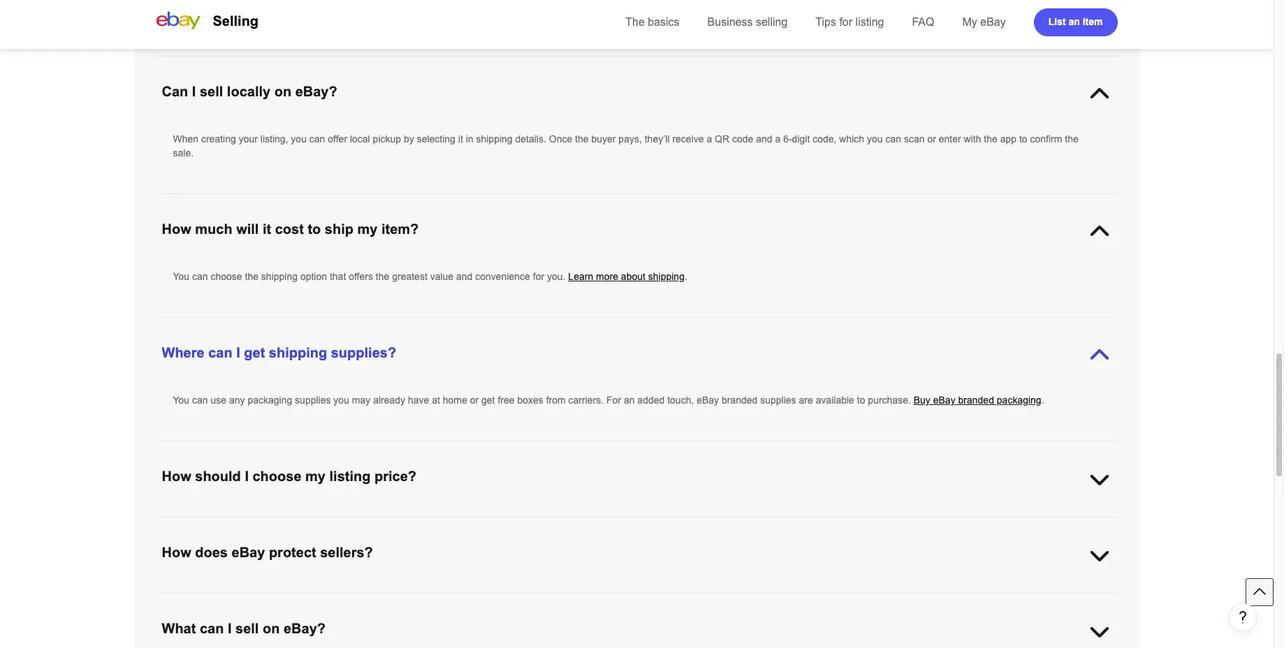 Task type: describe. For each thing, give the bounding box(es) containing it.
shipping up also in the left top of the page
[[459, 0, 495, 7]]

item inside for most items, we can provide a price recommendation for you based on recently sold, similar items. how you price your item can depend on how you prefer to sell it—auction or buy it now. choose a lower starting price for auctions to create more interest.
[[701, 518, 720, 530]]

more inside for most items, we can provide a price recommendation for you based on recently sold, similar items. how you price your item can depend on how you prefer to sell it—auction or buy it now. choose a lower starting price for auctions to create more interest.
[[326, 532, 348, 544]]

code,
[[813, 133, 837, 145]]

i for choose
[[245, 469, 249, 484]]

prefer
[[829, 518, 855, 530]]

enter
[[939, 133, 961, 145]]

similar
[[555, 518, 583, 530]]

listing,
[[260, 133, 288, 145]]

buy inside for most items, we can provide a price recommendation for you based on recently sold, similar items. how you price your item can depend on how you prefer to sell it—auction or buy it now. choose a lower starting price for auctions to create more interest.
[[947, 518, 964, 530]]

0 horizontal spatial and
[[456, 271, 473, 282]]

purchase.
[[868, 395, 911, 406]]

can inside ebay provides recommendations, but you can choose a preferred shipping carrier. can't make it to your local dropoff? some offer free "ship from home" pickup. print your shipping labels with ebay to receive a discount from the carriers we work with. if you don't have a printer, we also offer qr codes for ebay labels.
[[356, 0, 371, 7]]

are
[[799, 395, 813, 406]]

1 vertical spatial free
[[498, 395, 515, 406]]

0 horizontal spatial from
[[212, 10, 232, 21]]

qr inside 'when creating your listing, you can offer local pickup by selecting it in shipping details. once the buyer pays, they'll receive a qr code and a 6-digit code, which you can scan or enter with the app to confirm the sale.'
[[715, 133, 730, 145]]

ebay up my ebay link
[[997, 0, 1019, 7]]

1 horizontal spatial choose
[[253, 469, 301, 484]]

convenience
[[475, 271, 530, 282]]

which
[[839, 133, 864, 145]]

recommendations,
[[238, 0, 318, 7]]

1 horizontal spatial offer
[[499, 10, 518, 21]]

offer inside 'when creating your listing, you can offer local pickup by selecting it in shipping details. once the buyer pays, they'll receive a qr code and a 6-digit code, which you can scan or enter with the app to confirm the sale.'
[[328, 133, 347, 145]]

1 packaging from the left
[[248, 395, 292, 406]]

tips for listing link
[[816, 16, 884, 28]]

print
[[865, 0, 885, 7]]

i for sell
[[228, 621, 232, 637]]

sold,
[[532, 518, 552, 530]]

and inside 'when creating your listing, you can offer local pickup by selecting it in shipping details. once the buyer pays, they'll receive a qr code and a 6-digit code, which you can scan or enter with the app to confirm the sale.'
[[756, 133, 772, 145]]

also
[[478, 10, 496, 21]]

receive inside ebay provides recommendations, but you can choose a preferred shipping carrier. can't make it to your local dropoff? some offer free "ship from home" pickup. print your shipping labels with ebay to receive a discount from the carriers we work with. if you don't have a printer, we also offer qr codes for ebay labels.
[[1033, 0, 1064, 7]]

now.
[[975, 518, 997, 530]]

1 vertical spatial listing
[[329, 469, 371, 484]]

a up create
[[312, 518, 317, 530]]

we inside for most items, we can provide a price recommendation for you based on recently sold, similar items. how you price your item can depend on how you prefer to sell it—auction or buy it now. choose a lower starting price for auctions to create more interest.
[[243, 518, 256, 530]]

6-
[[783, 133, 792, 145]]

1 branded from the left
[[722, 395, 758, 406]]

a up 'list an item'
[[1067, 0, 1072, 7]]

1 horizontal spatial for
[[606, 395, 621, 406]]

i for get
[[236, 345, 240, 361]]

can right listing,
[[309, 133, 325, 145]]

faq link
[[912, 16, 934, 28]]

protect
[[269, 545, 316, 560]]

ebay right "purchase."
[[933, 395, 956, 406]]

sellers?
[[320, 545, 373, 560]]

shipping up faq
[[909, 0, 946, 7]]

ebay right 'my'
[[980, 16, 1006, 28]]

you right if
[[356, 10, 371, 21]]

recently
[[495, 518, 529, 530]]

can right where
[[208, 345, 232, 361]]

the down will
[[245, 271, 259, 282]]

you for where
[[173, 395, 189, 406]]

it—auction
[[886, 518, 933, 530]]

discount
[[173, 10, 209, 21]]

to inside 'when creating your listing, you can offer local pickup by selecting it in shipping details. once the buyer pays, they'll receive a qr code and a 6-digit code, which you can scan or enter with the app to confirm the sale.'
[[1019, 133, 1027, 145]]

my ebay
[[962, 16, 1006, 28]]

how for how should i choose my listing price?
[[162, 469, 191, 484]]

available
[[816, 395, 854, 406]]

how for how does ebay protect sellers?
[[162, 545, 191, 560]]

"ship
[[754, 0, 776, 7]]

carrier.
[[498, 0, 528, 7]]

a left lower
[[1036, 518, 1041, 530]]

about
[[621, 271, 646, 282]]

but
[[321, 0, 334, 7]]

starting
[[173, 532, 205, 544]]

added
[[637, 395, 665, 406]]

how for how much will it cost to ship my item?
[[162, 221, 191, 237]]

carriers
[[251, 10, 283, 21]]

supplies?
[[331, 345, 396, 361]]

learn
[[568, 271, 593, 282]]

for inside ebay provides recommendations, but you can choose a preferred shipping carrier. can't make it to your local dropoff? some offer free "ship from home" pickup. print your shipping labels with ebay to receive a discount from the carriers we work with. if you don't have a printer, we also offer qr codes for ebay labels.
[[567, 10, 578, 21]]

1 vertical spatial or
[[470, 395, 479, 406]]

what can i sell on ebay?
[[162, 621, 326, 637]]

can down much
[[192, 271, 208, 282]]

preferred
[[417, 0, 456, 7]]

you left based
[[433, 518, 449, 530]]

may
[[352, 395, 371, 406]]

when
[[173, 133, 198, 145]]

greatest
[[392, 271, 427, 282]]

list an item
[[1049, 16, 1103, 27]]

1 vertical spatial have
[[408, 395, 429, 406]]

provides
[[198, 0, 235, 7]]

2 branded from the left
[[958, 395, 994, 406]]

ebay provides recommendations, but you can choose a preferred shipping carrier. can't make it to your local dropoff? some offer free "ship from home" pickup. print your shipping labels with ebay to receive a discount from the carriers we work with. if you don't have a printer, we also offer qr codes for ebay labels.
[[173, 0, 1072, 21]]

what
[[162, 621, 196, 637]]

free inside ebay provides recommendations, but you can choose a preferred shipping carrier. can't make it to your local dropoff? some offer free "ship from home" pickup. print your shipping labels with ebay to receive a discount from the carriers we work with. if you don't have a printer, we also offer qr codes for ebay labels.
[[735, 0, 752, 7]]

how much will it cost to ship my item?
[[162, 221, 419, 237]]

most
[[190, 518, 212, 530]]

the left app
[[984, 133, 998, 145]]

you right how at right bottom
[[811, 518, 826, 530]]

for left you.
[[533, 271, 544, 282]]

they'll
[[645, 133, 670, 145]]

where
[[162, 345, 204, 361]]

selecting
[[417, 133, 455, 145]]

your right print
[[888, 0, 907, 7]]

you for how
[[173, 271, 189, 282]]

with inside ebay provides recommendations, but you can choose a preferred shipping carrier. can't make it to your local dropoff? some offer free "ship from home" pickup. print your shipping labels with ebay to receive a discount from the carriers we work with. if you don't have a printer, we also offer qr codes for ebay labels.
[[977, 0, 994, 7]]

learn more about shipping link
[[568, 271, 685, 282]]

shipping right about in the top of the page
[[648, 271, 685, 282]]

labels
[[948, 0, 974, 7]]

selling
[[213, 13, 259, 29]]

your up the labels. at the left top of page
[[601, 0, 620, 7]]

a left code
[[707, 133, 712, 145]]

auctions
[[246, 532, 282, 544]]

2 horizontal spatial we
[[463, 10, 475, 21]]

0 vertical spatial .
[[685, 271, 687, 282]]

can up the auctions
[[258, 518, 274, 530]]

printer,
[[430, 10, 460, 21]]

buy ebay branded packaging link
[[914, 395, 1042, 406]]

how
[[790, 518, 808, 530]]

sale.
[[173, 147, 194, 159]]

list an item link
[[1034, 8, 1118, 36]]

2 horizontal spatial price
[[656, 518, 677, 530]]

the basics link
[[625, 16, 680, 28]]

0 horizontal spatial choose
[[211, 271, 242, 282]]

at
[[432, 395, 440, 406]]

you right which
[[867, 133, 883, 145]]

1 horizontal spatial sell
[[236, 621, 259, 637]]

it
[[967, 518, 972, 530]]

buyer
[[591, 133, 616, 145]]

the
[[625, 16, 645, 28]]

price?
[[374, 469, 416, 484]]

my
[[962, 16, 977, 28]]

the basics
[[625, 16, 680, 28]]

0 horizontal spatial buy
[[914, 395, 931, 406]]

ship
[[325, 221, 354, 237]]

pickup.
[[831, 0, 862, 7]]

use
[[211, 395, 226, 406]]

you can use any packaging supplies you may already have at home or get free boxes from carriers. for an added touch, ebay branded supplies are available to purchase. buy ebay branded packaging .
[[173, 395, 1044, 406]]

can't
[[531, 0, 554, 7]]

1 vertical spatial get
[[481, 395, 495, 406]]

make
[[556, 0, 580, 7]]

you can choose the shipping option that offers the greatest value and convenience for you. learn more about shipping .
[[173, 271, 687, 282]]

can left scan
[[886, 133, 901, 145]]

home
[[443, 395, 467, 406]]

app
[[1000, 133, 1017, 145]]

carriers.
[[568, 395, 604, 406]]

0 vertical spatial item
[[1083, 16, 1103, 27]]

how should i choose my listing price?
[[162, 469, 416, 484]]

you up if
[[337, 0, 353, 7]]

item?
[[381, 221, 419, 237]]

1 horizontal spatial .
[[1042, 395, 1044, 406]]

codes
[[538, 10, 564, 21]]

ebay down the auctions
[[232, 545, 265, 560]]

for inside for most items, we can provide a price recommendation for you based on recently sold, similar items. how you price your item can depend on how you prefer to sell it—auction or buy it now. choose a lower starting price for auctions to create more interest.
[[173, 518, 188, 530]]



Task type: vqa. For each thing, say whether or not it's contained in the screenshot.
can inside ebay provides recommendations, but you can choose a preferred shipping carrier. can't make it to your local dropoff? some offer free "ship from home" pickup. print your shipping labels with ebay to receive a discount from the carriers we work with. if you don't have a printer, we also offer qr codes for ebay labels.
yes



Task type: locate. For each thing, give the bounding box(es) containing it.
0 vertical spatial buy
[[914, 395, 931, 406]]

2 horizontal spatial sell
[[868, 518, 883, 530]]

0 horizontal spatial we
[[243, 518, 256, 530]]

0 vertical spatial get
[[244, 345, 265, 361]]

can left depend
[[723, 518, 738, 530]]

confirm
[[1030, 133, 1062, 145]]

items.
[[586, 518, 612, 530]]

a left 6-
[[775, 133, 781, 145]]

can i sell locally on ebay?
[[162, 84, 337, 99]]

0 vertical spatial qr
[[521, 10, 535, 21]]

1 horizontal spatial price
[[320, 518, 341, 530]]

details.
[[515, 133, 546, 145]]

you.
[[547, 271, 566, 282]]

0 vertical spatial an
[[1069, 16, 1080, 27]]

choose up don't on the top of page
[[374, 0, 406, 7]]

a left preferred on the top
[[408, 0, 414, 7]]

don't
[[374, 10, 395, 21]]

for
[[606, 395, 621, 406], [173, 518, 188, 530]]

faq
[[912, 16, 934, 28]]

it left in
[[458, 133, 463, 145]]

your left depend
[[680, 518, 699, 530]]

0 horizontal spatial get
[[244, 345, 265, 361]]

for down items,
[[232, 532, 243, 544]]

1 vertical spatial and
[[456, 271, 473, 282]]

0 vertical spatial my
[[357, 221, 378, 237]]

it inside ebay provides recommendations, but you can choose a preferred shipping carrier. can't make it to your local dropoff? some offer free "ship from home" pickup. print your shipping labels with ebay to receive a discount from the carriers we work with. if you don't have a printer, we also offer qr codes for ebay labels.
[[583, 0, 588, 7]]

1 horizontal spatial packaging
[[997, 395, 1042, 406]]

qr down "can't"
[[521, 10, 535, 21]]

1 vertical spatial item
[[701, 518, 720, 530]]

1 vertical spatial buy
[[947, 518, 964, 530]]

it right will
[[263, 221, 271, 237]]

from
[[778, 0, 798, 7], [212, 10, 232, 21], [546, 395, 566, 406]]

get up any
[[244, 345, 265, 361]]

you right items.
[[637, 518, 653, 530]]

0 horizontal spatial sell
[[200, 84, 223, 99]]

0 vertical spatial more
[[596, 271, 618, 282]]

can left the use
[[192, 395, 208, 406]]

1 vertical spatial offer
[[499, 10, 518, 21]]

1 horizontal spatial receive
[[1033, 0, 1064, 7]]

shipping inside 'when creating your listing, you can offer local pickup by selecting it in shipping details. once the buyer pays, they'll receive a qr code and a 6-digit code, which you can scan or enter with the app to confirm the sale.'
[[476, 133, 513, 145]]

0 horizontal spatial my
[[305, 469, 326, 484]]

1 vertical spatial my
[[305, 469, 326, 484]]

with inside 'when creating your listing, you can offer local pickup by selecting it in shipping details. once the buyer pays, they'll receive a qr code and a 6-digit code, which you can scan or enter with the app to confirm the sale.'
[[964, 133, 981, 145]]

0 horizontal spatial listing
[[329, 469, 371, 484]]

0 vertical spatial have
[[398, 10, 419, 21]]

1 horizontal spatial item
[[1083, 16, 1103, 27]]

i right can
[[192, 84, 196, 99]]

0 horizontal spatial more
[[326, 532, 348, 544]]

0 vertical spatial ebay?
[[295, 84, 337, 99]]

any
[[229, 395, 245, 406]]

value
[[430, 271, 454, 282]]

selling
[[756, 16, 788, 28]]

to
[[590, 0, 599, 7], [1022, 0, 1030, 7], [1019, 133, 1027, 145], [308, 221, 321, 237], [857, 395, 865, 406], [857, 518, 866, 530], [285, 532, 293, 544]]

with up my ebay
[[977, 0, 994, 7]]

0 vertical spatial offer
[[713, 0, 732, 7]]

digit
[[792, 133, 810, 145]]

on
[[274, 84, 291, 99], [481, 518, 492, 530], [776, 518, 787, 530], [263, 621, 280, 637]]

and right value
[[456, 271, 473, 282]]

1 vertical spatial local
[[350, 133, 370, 145]]

basics
[[648, 16, 680, 28]]

the right offers
[[376, 271, 389, 282]]

1 horizontal spatial we
[[286, 10, 299, 21]]

labels.
[[606, 10, 634, 21]]

how inside for most items, we can provide a price recommendation for you based on recently sold, similar items. how you price your item can depend on how you prefer to sell it—auction or buy it now. choose a lower starting price for auctions to create more interest.
[[615, 518, 634, 530]]

pickup
[[373, 133, 401, 145]]

boxes
[[517, 395, 543, 406]]

item left depend
[[701, 518, 720, 530]]

a down preferred on the top
[[422, 10, 427, 21]]

2 vertical spatial sell
[[236, 621, 259, 637]]

1 vertical spatial more
[[326, 532, 348, 544]]

1 horizontal spatial and
[[756, 133, 772, 145]]

for most items, we can provide a price recommendation for you based on recently sold, similar items. how you price your item can depend on how you prefer to sell it—auction or buy it now. choose a lower starting price for auctions to create more interest.
[[173, 518, 1067, 544]]

0 vertical spatial for
[[606, 395, 621, 406]]

0 horizontal spatial for
[[173, 518, 188, 530]]

for down pickup.
[[839, 16, 852, 28]]

1 horizontal spatial get
[[481, 395, 495, 406]]

my
[[357, 221, 378, 237], [305, 469, 326, 484]]

you left may
[[334, 395, 349, 406]]

0 horizontal spatial free
[[498, 395, 515, 406]]

2 packaging from the left
[[997, 395, 1042, 406]]

2 vertical spatial or
[[936, 518, 944, 530]]

sell inside for most items, we can provide a price recommendation for you based on recently sold, similar items. how you price your item can depend on how you prefer to sell it—auction or buy it now. choose a lower starting price for auctions to create more interest.
[[868, 518, 883, 530]]

can right but
[[356, 0, 371, 7]]

1 horizontal spatial buy
[[947, 518, 964, 530]]

for left based
[[419, 518, 431, 530]]

ebay? for can i sell locally on ebay?
[[295, 84, 337, 99]]

1 horizontal spatial more
[[596, 271, 618, 282]]

local
[[623, 0, 643, 7], [350, 133, 370, 145]]

2 horizontal spatial offer
[[713, 0, 732, 7]]

where can i get shipping supplies?
[[162, 345, 396, 361]]

0 vertical spatial local
[[623, 0, 643, 7]]

my ebay link
[[962, 16, 1006, 28]]

0 vertical spatial receive
[[1033, 0, 1064, 7]]

ebay?
[[295, 84, 337, 99], [284, 621, 326, 637]]

1 vertical spatial sell
[[868, 518, 883, 530]]

1 horizontal spatial branded
[[958, 395, 994, 406]]

ebay
[[173, 0, 195, 7], [997, 0, 1019, 7], [581, 10, 603, 21], [980, 16, 1006, 28], [697, 395, 719, 406], [933, 395, 956, 406], [232, 545, 265, 560]]

buy left it
[[947, 518, 964, 530]]

free up "business selling" "link"
[[735, 0, 752, 7]]

1 supplies from the left
[[295, 395, 331, 406]]

and
[[756, 133, 772, 145], [456, 271, 473, 282]]

for right carriers. at the bottom
[[606, 395, 621, 406]]

2 horizontal spatial from
[[778, 0, 798, 7]]

1 vertical spatial choose
[[211, 271, 242, 282]]

cost
[[275, 221, 304, 237]]

item right the list
[[1083, 16, 1103, 27]]

how does ebay protect sellers?
[[162, 545, 373, 560]]

the left "carriers" on the left
[[234, 10, 248, 21]]

1 vertical spatial from
[[212, 10, 232, 21]]

0 vertical spatial choose
[[374, 0, 406, 7]]

touch,
[[667, 395, 694, 406]]

more up sellers?
[[326, 532, 348, 544]]

it right the 'make'
[[583, 0, 588, 7]]

recommendation
[[344, 518, 416, 530]]

1 horizontal spatial free
[[735, 0, 752, 7]]

qr inside ebay provides recommendations, but you can choose a preferred shipping carrier. can't make it to your local dropoff? some offer free "ship from home" pickup. print your shipping labels with ebay to receive a discount from the carriers we work with. if you don't have a printer, we also offer qr codes for ebay labels.
[[521, 10, 535, 21]]

1 horizontal spatial from
[[546, 395, 566, 406]]

2 vertical spatial offer
[[328, 133, 347, 145]]

listing left price?
[[329, 469, 371, 484]]

ebay right 'touch,' at the right of page
[[697, 395, 719, 406]]

i right should
[[245, 469, 249, 484]]

1 horizontal spatial supplies
[[760, 395, 796, 406]]

choose
[[374, 0, 406, 7], [211, 271, 242, 282], [253, 469, 301, 484]]

can right what at the left bottom of the page
[[200, 621, 224, 637]]

choose up provide
[[253, 469, 301, 484]]

for down the 'make'
[[567, 10, 578, 21]]

have left at
[[408, 395, 429, 406]]

get
[[244, 345, 265, 361], [481, 395, 495, 406]]

local inside ebay provides recommendations, but you can choose a preferred shipping carrier. can't make it to your local dropoff? some offer free "ship from home" pickup. print your shipping labels with ebay to receive a discount from the carriers we work with. if you don't have a printer, we also offer qr codes for ebay labels.
[[623, 0, 643, 7]]

0 vertical spatial or
[[927, 133, 936, 145]]

2 vertical spatial choose
[[253, 469, 301, 484]]

price up create
[[320, 518, 341, 530]]

1 horizontal spatial local
[[623, 0, 643, 7]]

0 horizontal spatial receive
[[672, 133, 704, 145]]

price
[[320, 518, 341, 530], [656, 518, 677, 530], [208, 532, 229, 544]]

your inside 'when creating your listing, you can offer local pickup by selecting it in shipping details. once the buyer pays, they'll receive a qr code and a 6-digit code, which you can scan or enter with the app to confirm the sale.'
[[239, 133, 258, 145]]

2 vertical spatial it
[[263, 221, 271, 237]]

lower
[[1044, 518, 1067, 530]]

from right "ship
[[778, 0, 798, 7]]

0 vertical spatial free
[[735, 0, 752, 7]]

have
[[398, 10, 419, 21], [408, 395, 429, 406]]

supplies left are
[[760, 395, 796, 406]]

0 horizontal spatial item
[[701, 518, 720, 530]]

free left boxes
[[498, 395, 515, 406]]

or right scan
[[927, 133, 936, 145]]

sell right can
[[200, 84, 223, 99]]

help, opens dialogs image
[[1236, 611, 1250, 625]]

1 horizontal spatial my
[[357, 221, 378, 237]]

when creating your listing, you can offer local pickup by selecting it in shipping details. once the buyer pays, they'll receive a qr code and a 6-digit code, which you can scan or enter with the app to confirm the sale.
[[173, 133, 1079, 159]]

1 horizontal spatial an
[[1069, 16, 1080, 27]]

item
[[1083, 16, 1103, 27], [701, 518, 720, 530]]

by
[[404, 133, 414, 145]]

the
[[234, 10, 248, 21], [575, 133, 589, 145], [984, 133, 998, 145], [1065, 133, 1079, 145], [245, 271, 259, 282], [376, 271, 389, 282]]

code
[[732, 133, 753, 145]]

1 vertical spatial receive
[[672, 133, 704, 145]]

from right boxes
[[546, 395, 566, 406]]

1 you from the top
[[173, 271, 189, 282]]

0 horizontal spatial .
[[685, 271, 687, 282]]

0 horizontal spatial local
[[350, 133, 370, 145]]

2 you from the top
[[173, 395, 189, 406]]

0 horizontal spatial offer
[[328, 133, 347, 145]]

we left also in the left top of the page
[[463, 10, 475, 21]]

2 horizontal spatial it
[[583, 0, 588, 7]]

shipping left option in the left top of the page
[[261, 271, 298, 282]]

sell right what at the left bottom of the page
[[236, 621, 259, 637]]

or right home on the bottom
[[470, 395, 479, 406]]

some
[[684, 0, 710, 7]]

much
[[195, 221, 232, 237]]

receive inside 'when creating your listing, you can offer local pickup by selecting it in shipping details. once the buyer pays, they'll receive a qr code and a 6-digit code, which you can scan or enter with the app to confirm the sale.'
[[672, 133, 704, 145]]

already
[[373, 395, 405, 406]]

receive up the list
[[1033, 0, 1064, 7]]

1 vertical spatial for
[[173, 518, 188, 530]]

your inside for most items, we can provide a price recommendation for you based on recently sold, similar items. how you price your item can depend on how you prefer to sell it—auction or buy it now. choose a lower starting price for auctions to create more interest.
[[680, 518, 699, 530]]

creating
[[201, 133, 236, 145]]

how left much
[[162, 221, 191, 237]]

offers
[[349, 271, 373, 282]]

sell right prefer
[[868, 518, 883, 530]]

dropoff?
[[646, 0, 682, 7]]

my up provide
[[305, 469, 326, 484]]

receive
[[1033, 0, 1064, 7], [672, 133, 704, 145]]

0 vertical spatial you
[[173, 271, 189, 282]]

scan
[[904, 133, 925, 145]]

will
[[236, 221, 259, 237]]

0 horizontal spatial qr
[[521, 10, 535, 21]]

the right confirm
[[1065, 133, 1079, 145]]

have right don't on the top of page
[[398, 10, 419, 21]]

qr left code
[[715, 133, 730, 145]]

local inside 'when creating your listing, you can offer local pickup by selecting it in shipping details. once the buyer pays, they'll receive a qr code and a 6-digit code, which you can scan or enter with the app to confirm the sale.'
[[350, 133, 370, 145]]

choose
[[999, 518, 1033, 530]]

free
[[735, 0, 752, 7], [498, 395, 515, 406]]

1 vertical spatial ebay?
[[284, 621, 326, 637]]

or inside 'when creating your listing, you can offer local pickup by selecting it in shipping details. once the buyer pays, they'll receive a qr code and a 6-digit code, which you can scan or enter with the app to confirm the sale.'
[[927, 133, 936, 145]]

how right items.
[[615, 518, 634, 530]]

price up the "does"
[[208, 532, 229, 544]]

shipping left supplies?
[[269, 345, 327, 361]]

if
[[347, 10, 353, 21]]

your left listing,
[[239, 133, 258, 145]]

choose down much
[[211, 271, 242, 282]]

offer left the pickup
[[328, 133, 347, 145]]

how down starting
[[162, 545, 191, 560]]

2 supplies from the left
[[760, 395, 796, 406]]

0 horizontal spatial it
[[263, 221, 271, 237]]

0 vertical spatial sell
[[200, 84, 223, 99]]

based
[[452, 518, 478, 530]]

get right home on the bottom
[[481, 395, 495, 406]]

0 vertical spatial with
[[977, 0, 994, 7]]

interest.
[[351, 532, 386, 544]]

we up the auctions
[[243, 518, 256, 530]]

can
[[162, 84, 188, 99]]

ebay up discount
[[173, 0, 195, 7]]

ebay? for what can i sell on ebay?
[[284, 621, 326, 637]]

choose inside ebay provides recommendations, but you can choose a preferred shipping carrier. can't make it to your local dropoff? some offer free "ship from home" pickup. print your shipping labels with ebay to receive a discount from the carriers we work with. if you don't have a printer, we also offer qr codes for ebay labels.
[[374, 0, 406, 7]]

items,
[[214, 518, 240, 530]]

i up any
[[236, 345, 240, 361]]

or left it
[[936, 518, 944, 530]]

in
[[466, 133, 473, 145]]

price right items.
[[656, 518, 677, 530]]

2 horizontal spatial choose
[[374, 0, 406, 7]]

offer down carrier.
[[499, 10, 518, 21]]

it inside 'when creating your listing, you can offer local pickup by selecting it in shipping details. once the buyer pays, they'll receive a qr code and a 6-digit code, which you can scan or enter with the app to confirm the sale.'
[[458, 133, 463, 145]]

1 horizontal spatial qr
[[715, 133, 730, 145]]

provide
[[277, 518, 309, 530]]

0 horizontal spatial supplies
[[295, 395, 331, 406]]

once
[[549, 133, 572, 145]]

or inside for most items, we can provide a price recommendation for you based on recently sold, similar items. how you price your item can depend on how you prefer to sell it—auction or buy it now. choose a lower starting price for auctions to create more interest.
[[936, 518, 944, 530]]

1 vertical spatial an
[[624, 395, 635, 406]]

listing
[[856, 16, 884, 28], [329, 469, 371, 484]]

shipping right in
[[476, 133, 513, 145]]

0 vertical spatial and
[[756, 133, 772, 145]]

2 vertical spatial from
[[546, 395, 566, 406]]

0 vertical spatial listing
[[856, 16, 884, 28]]

0 horizontal spatial packaging
[[248, 395, 292, 406]]

option
[[300, 271, 327, 282]]

home"
[[801, 0, 828, 7]]

local up the labels. at the left top of page
[[623, 0, 643, 7]]

1 horizontal spatial listing
[[856, 16, 884, 28]]

the right once
[[575, 133, 589, 145]]

work
[[301, 10, 322, 21]]

ebay left the labels. at the left top of page
[[581, 10, 603, 21]]

list
[[1049, 16, 1066, 27]]

0 vertical spatial from
[[778, 0, 798, 7]]

i right what at the left bottom of the page
[[228, 621, 232, 637]]

my right ship
[[357, 221, 378, 237]]

how
[[162, 221, 191, 237], [162, 469, 191, 484], [615, 518, 634, 530], [162, 545, 191, 560]]

0 horizontal spatial price
[[208, 532, 229, 544]]

for up starting
[[173, 518, 188, 530]]

0 horizontal spatial branded
[[722, 395, 758, 406]]

offer up business
[[713, 0, 732, 7]]

the inside ebay provides recommendations, but you can choose a preferred shipping carrier. can't make it to your local dropoff? some offer free "ship from home" pickup. print your shipping labels with ebay to receive a discount from the carriers we work with. if you don't have a printer, we also offer qr codes for ebay labels.
[[234, 10, 248, 21]]

create
[[296, 532, 323, 544]]

tips
[[816, 16, 836, 28]]

more left about in the top of the page
[[596, 271, 618, 282]]

0 horizontal spatial an
[[624, 395, 635, 406]]

and right code
[[756, 133, 772, 145]]

0 vertical spatial it
[[583, 0, 588, 7]]

shipping
[[459, 0, 495, 7], [909, 0, 946, 7], [476, 133, 513, 145], [261, 271, 298, 282], [648, 271, 685, 282], [269, 345, 327, 361]]

you right listing,
[[291, 133, 307, 145]]

with
[[977, 0, 994, 7], [964, 133, 981, 145]]

your
[[601, 0, 620, 7], [888, 0, 907, 7], [239, 133, 258, 145], [680, 518, 699, 530]]

have inside ebay provides recommendations, but you can choose a preferred shipping carrier. can't make it to your local dropoff? some offer free "ship from home" pickup. print your shipping labels with ebay to receive a discount from the carriers we work with. if you don't have a printer, we also offer qr codes for ebay labels.
[[398, 10, 419, 21]]

offer
[[713, 0, 732, 7], [499, 10, 518, 21], [328, 133, 347, 145]]

listing down print
[[856, 16, 884, 28]]

1 horizontal spatial it
[[458, 133, 463, 145]]



